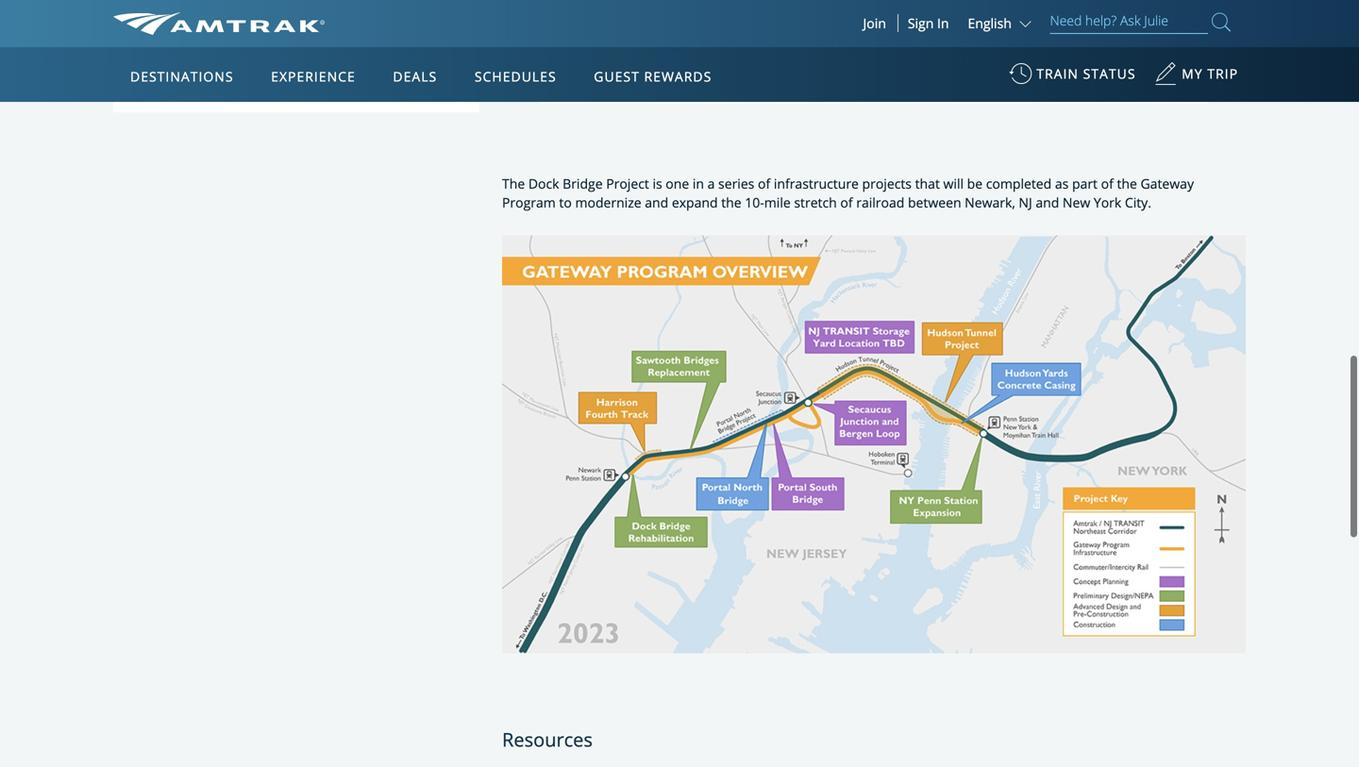 Task type: describe. For each thing, give the bounding box(es) containing it.
railroad
[[856, 193, 905, 211]]

projects
[[862, 175, 912, 192]]

train
[[1037, 65, 1079, 83]]

Please enter your search item search field
[[1050, 9, 1208, 34]]

destinations button
[[123, 50, 241, 103]]

be
[[967, 175, 983, 192]]

infrastructure
[[774, 175, 859, 192]]

gateway
[[1141, 175, 1194, 192]]

program
[[502, 193, 556, 211]]

rewards
[[644, 68, 712, 85]]

in
[[693, 175, 704, 192]]

good
[[136, 43, 170, 61]]

nec
[[414, 43, 440, 61]]

sources
[[196, 4, 252, 25]]

english button
[[968, 14, 1036, 32]]

trip
[[1208, 65, 1239, 83]]

expand
[[672, 193, 718, 211]]

banner containing join
[[0, 0, 1359, 436]]

as
[[1055, 175, 1069, 192]]

sign
[[908, 14, 934, 32]]

0 horizontal spatial program,
[[175, 62, 231, 80]]

schedules
[[475, 68, 557, 85]]

one
[[666, 175, 689, 192]]

amtrak image
[[113, 12, 325, 35]]

for
[[375, 24, 393, 42]]

my trip
[[1182, 65, 1239, 83]]

will
[[944, 175, 964, 192]]

english
[[968, 14, 1012, 32]]

resources
[[502, 727, 593, 753]]

stretch
[[794, 193, 837, 211]]

fra
[[188, 24, 211, 42]]

amtrak,
[[136, 24, 184, 42]]

sign in button
[[908, 14, 949, 32]]

of inside funding sources amtrak, fra federal-state partnership for state of good repair (fsp-sogr) grant program, fsp-nec grant program, nj transit path
[[431, 24, 443, 42]]

my trip button
[[1155, 56, 1239, 102]]

deals button
[[386, 50, 445, 103]]

sign in
[[908, 14, 949, 32]]

the dock bridge project is one in a series of infrastructure projects that will be completed as part of the gateway program to modernize and expand the 10-mile stretch of railroad between newark, nj and new york city.
[[502, 175, 1194, 211]]

of right stretch
[[841, 193, 853, 211]]

between
[[908, 193, 962, 211]]

join button
[[852, 14, 899, 32]]

2 and from the left
[[1036, 193, 1060, 211]]

deals
[[393, 68, 437, 85]]

nj inside funding sources amtrak, fra federal-state partnership for state of good repair (fsp-sogr) grant program, fsp-nec grant program, nj transit path
[[235, 62, 248, 80]]

part
[[1072, 175, 1098, 192]]

experience
[[271, 68, 356, 85]]

that
[[915, 175, 940, 192]]

mile
[[764, 193, 791, 211]]

10-
[[745, 193, 764, 211]]

schedules link
[[467, 47, 564, 102]]

experience button
[[264, 50, 363, 103]]



Task type: vqa. For each thing, say whether or not it's contained in the screenshot.
THE NOW
no



Task type: locate. For each thing, give the bounding box(es) containing it.
application
[[184, 158, 637, 422]]

1 horizontal spatial program,
[[328, 43, 385, 61]]

sogr)
[[246, 43, 286, 61]]

train status link
[[1009, 56, 1136, 102]]

of
[[431, 24, 443, 42], [758, 175, 771, 192], [1101, 175, 1114, 192], [841, 193, 853, 211]]

application inside banner
[[184, 158, 637, 422]]

0 horizontal spatial the
[[721, 193, 742, 211]]

is
[[653, 175, 662, 192]]

(fsp-
[[216, 43, 246, 61]]

of up "nec"
[[431, 24, 443, 42]]

0 horizontal spatial and
[[645, 193, 669, 211]]

status
[[1083, 65, 1136, 83]]

train status
[[1037, 65, 1136, 83]]

1 state from the left
[[265, 24, 296, 42]]

path
[[307, 62, 341, 80]]

0 horizontal spatial grant
[[136, 62, 171, 80]]

in
[[937, 14, 949, 32]]

search icon image
[[1212, 9, 1231, 35]]

state up fsp-
[[396, 24, 428, 42]]

modernize
[[575, 193, 642, 211]]

banner
[[0, 0, 1359, 436]]

the
[[1117, 175, 1137, 192], [721, 193, 742, 211]]

nj down completed
[[1019, 193, 1033, 211]]

1 vertical spatial grant
[[136, 62, 171, 80]]

2 state from the left
[[396, 24, 428, 42]]

federal-
[[214, 24, 265, 42]]

the up city.
[[1117, 175, 1137, 192]]

series
[[718, 175, 755, 192]]

nj down (fsp-
[[235, 62, 248, 80]]

regions map image
[[184, 158, 637, 422]]

0 horizontal spatial state
[[265, 24, 296, 42]]

1 horizontal spatial and
[[1036, 193, 1060, 211]]

0 vertical spatial nj
[[235, 62, 248, 80]]

1 horizontal spatial the
[[1117, 175, 1137, 192]]

city.
[[1125, 193, 1152, 211]]

the down series
[[721, 193, 742, 211]]

program,
[[328, 43, 385, 61], [175, 62, 231, 80]]

and down the is at the top
[[645, 193, 669, 211]]

partnership
[[299, 24, 371, 42]]

nj
[[235, 62, 248, 80], [1019, 193, 1033, 211]]

1 and from the left
[[645, 193, 669, 211]]

nj inside the dock bridge project is one in a series of infrastructure projects that will be completed as part of the gateway program to modernize and expand the 10-mile stretch of railroad between newark, nj and new york city.
[[1019, 193, 1033, 211]]

dock
[[529, 175, 559, 192]]

york
[[1094, 193, 1122, 211]]

and down as
[[1036, 193, 1060, 211]]

1 horizontal spatial nj
[[1019, 193, 1033, 211]]

join
[[863, 14, 886, 32]]

my
[[1182, 65, 1203, 83]]

state up the sogr)
[[265, 24, 296, 42]]

funding
[[136, 4, 192, 25]]

grant up experience
[[289, 43, 324, 61]]

0 vertical spatial the
[[1117, 175, 1137, 192]]

guest rewards button
[[587, 50, 720, 103]]

to
[[559, 193, 572, 211]]

project
[[606, 175, 649, 192]]

of up 10-
[[758, 175, 771, 192]]

1 vertical spatial program,
[[175, 62, 231, 80]]

of up york
[[1101, 175, 1114, 192]]

destinations
[[130, 68, 234, 85]]

grant down good
[[136, 62, 171, 80]]

grant
[[289, 43, 324, 61], [136, 62, 171, 80]]

and
[[645, 193, 669, 211], [1036, 193, 1060, 211]]

1 vertical spatial the
[[721, 193, 742, 211]]

a
[[708, 175, 715, 192]]

new
[[1063, 193, 1091, 211]]

0 vertical spatial program,
[[328, 43, 385, 61]]

the
[[502, 175, 525, 192]]

guest rewards
[[594, 68, 712, 85]]

guest
[[594, 68, 640, 85]]

state
[[265, 24, 296, 42], [396, 24, 428, 42]]

newark,
[[965, 193, 1016, 211]]

1 horizontal spatial grant
[[289, 43, 324, 61]]

bridge
[[563, 175, 603, 192]]

program, down repair
[[175, 62, 231, 80]]

completed
[[986, 175, 1052, 192]]

0 vertical spatial grant
[[289, 43, 324, 61]]

1 horizontal spatial state
[[396, 24, 428, 42]]

repair
[[173, 43, 213, 61]]

funding sources amtrak, fra federal-state partnership for state of good repair (fsp-sogr) grant program, fsp-nec grant program, nj transit path
[[136, 4, 443, 80]]

0 horizontal spatial nj
[[235, 62, 248, 80]]

1 vertical spatial nj
[[1019, 193, 1033, 211]]

program, down partnership in the top left of the page
[[328, 43, 385, 61]]

fsp-
[[388, 43, 414, 61]]

transit
[[252, 62, 304, 80]]



